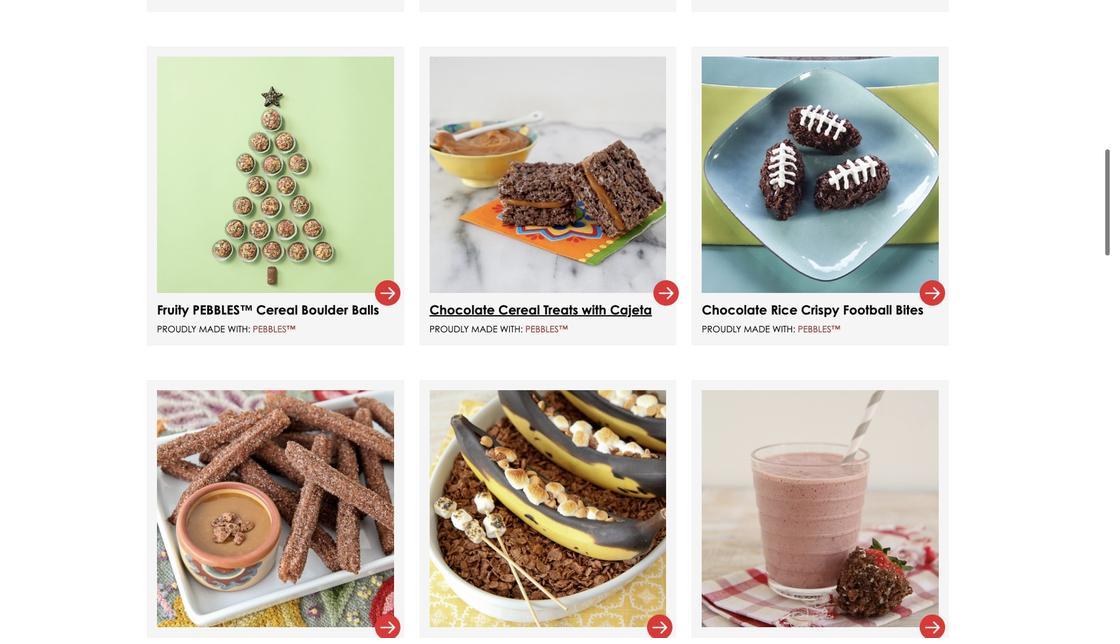 Task type: describe. For each thing, give the bounding box(es) containing it.
pebbles™ link for crispy
[[798, 324, 841, 335]]

cajeta
[[610, 302, 652, 318]]

pebbles™ for chocolate cereal treats with cajeta
[[526, 324, 568, 335]]

fruity pebbles™ cereal boulder balls recipe image
[[157, 56, 394, 293]]

fruity pebbles™ cereal boulder balls proudly made with: pebbles™
[[157, 302, 379, 335]]

cocoa pebbles™ grilled bananas recipe image
[[430, 391, 667, 628]]

with: for rice
[[773, 324, 796, 335]]

pebbles™ link for cereal
[[253, 324, 295, 335]]

balls
[[352, 302, 379, 318]]

with: for pebbles™
[[228, 324, 251, 335]]

treats
[[544, 302, 578, 318]]

pebbles™ for fruity pebbles™ cereal boulder balls
[[253, 324, 295, 335]]

boulder
[[301, 302, 348, 318]]

with
[[582, 302, 607, 318]]

cereal inside chocolate cereal treats with cajeta proudly made with: pebbles™
[[499, 302, 540, 318]]

fruity pebbles™ cereal boulder balls link
[[157, 302, 379, 318]]

proudly for fruity pebbles™ cereal boulder balls
[[157, 324, 197, 335]]

chocolate for chocolate cereal treats with cajeta
[[430, 302, 495, 318]]

chocolate for chocolate rice crispy football bites
[[702, 302, 768, 318]]

proudly for chocolate rice crispy football bites
[[702, 324, 742, 335]]

cocoa pebbles™ chocolate covered strawberry smoothie recipe image
[[702, 391, 939, 628]]

chocolate rice crispy football bites link
[[702, 302, 924, 318]]

rice
[[771, 302, 798, 318]]

chocolate rice crispy football bites proudly made with: pebbles™
[[702, 302, 924, 335]]

chocolate cereal treats with cajeta proudly made with: pebbles™
[[430, 302, 652, 335]]

chocolate cereal treats with cajeta link
[[430, 302, 652, 318]]

fruity
[[157, 302, 189, 318]]

pebbles™ link for treats
[[526, 324, 568, 335]]

with: for cereal
[[500, 324, 523, 335]]

pebbles chocolate cereal treats with cajeta recipe image
[[430, 56, 667, 293]]



Task type: vqa. For each thing, say whether or not it's contained in the screenshot.
2nd PEBBLES™ LINK
yes



Task type: locate. For each thing, give the bounding box(es) containing it.
with: down fruity pebbles™ cereal boulder balls link
[[228, 324, 251, 335]]

1 made from the left
[[199, 324, 225, 335]]

chocolate
[[430, 302, 495, 318], [702, 302, 768, 318]]

1 proudly from the left
[[157, 324, 197, 335]]

0 horizontal spatial cereal
[[256, 302, 298, 318]]

made inside fruity pebbles™ cereal boulder balls proudly made with: pebbles™
[[199, 324, 225, 335]]

1 horizontal spatial chocolate
[[702, 302, 768, 318]]

1 pebbles™ link from the left
[[253, 324, 295, 335]]

pebbles™ inside chocolate cereal treats with cajeta proudly made with: pebbles™
[[526, 324, 568, 335]]

2 proudly from the left
[[430, 324, 469, 335]]

2 horizontal spatial pebbles™ link
[[798, 324, 841, 335]]

pebbles™ down fruity pebbles™ cereal boulder balls link
[[253, 324, 295, 335]]

pebbles™ link
[[253, 324, 295, 335], [526, 324, 568, 335], [798, 324, 841, 335]]

3 pebbles™ link from the left
[[798, 324, 841, 335]]

2 made from the left
[[472, 324, 498, 335]]

made down the chocolate rice crispy football bites link
[[744, 324, 770, 335]]

cereal inside fruity pebbles™ cereal boulder balls proudly made with: pebbles™
[[256, 302, 298, 318]]

with: down the chocolate cereal treats with cajeta link
[[500, 324, 523, 335]]

1 horizontal spatial pebbles™ link
[[526, 324, 568, 335]]

chocolate inside chocolate cereal treats with cajeta proudly made with: pebbles™
[[430, 302, 495, 318]]

cereal left treats
[[499, 302, 540, 318]]

1 cereal from the left
[[256, 302, 298, 318]]

proudly inside chocolate rice crispy football bites proudly made with: pebbles™
[[702, 324, 742, 335]]

2 chocolate from the left
[[702, 302, 768, 318]]

made inside chocolate rice crispy football bites proudly made with: pebbles™
[[744, 324, 770, 335]]

with:
[[228, 324, 251, 335], [500, 324, 523, 335], [773, 324, 796, 335]]

pebbles chocolate football bites recipe image
[[702, 56, 939, 293]]

2 with: from the left
[[500, 324, 523, 335]]

1 chocolate from the left
[[430, 302, 495, 318]]

2 horizontal spatial made
[[744, 324, 770, 335]]

0 horizontal spatial made
[[199, 324, 225, 335]]

pebbles™ right fruity in the left of the page
[[193, 302, 253, 318]]

pebbles™ down the chocolate cereal treats with cajeta link
[[526, 324, 568, 335]]

pebbles™
[[193, 302, 253, 318], [253, 324, 295, 335], [526, 324, 568, 335], [798, 324, 841, 335]]

made for rice
[[744, 324, 770, 335]]

pebbles™ down crispy
[[798, 324, 841, 335]]

proudly
[[157, 324, 197, 335], [430, 324, 469, 335], [702, 324, 742, 335]]

1 horizontal spatial cereal
[[499, 302, 540, 318]]

1 horizontal spatial made
[[472, 324, 498, 335]]

crispy
[[801, 302, 840, 318]]

with: inside chocolate cereal treats with cajeta proudly made with: pebbles™
[[500, 324, 523, 335]]

with: inside fruity pebbles™ cereal boulder balls proudly made with: pebbles™
[[228, 324, 251, 335]]

proudly inside fruity pebbles™ cereal boulder balls proudly made with: pebbles™
[[157, 324, 197, 335]]

chocolate inside chocolate rice crispy football bites proudly made with: pebbles™
[[702, 302, 768, 318]]

made for pebbles™
[[199, 324, 225, 335]]

cereal left boulder
[[256, 302, 298, 318]]

2 horizontal spatial with:
[[773, 324, 796, 335]]

made
[[199, 324, 225, 335], [472, 324, 498, 335], [744, 324, 770, 335]]

cereal
[[256, 302, 298, 318], [499, 302, 540, 318]]

pebbles™ inside chocolate rice crispy football bites proudly made with: pebbles™
[[798, 324, 841, 335]]

with: inside chocolate rice crispy football bites proudly made with: pebbles™
[[773, 324, 796, 335]]

made down the chocolate cereal treats with cajeta link
[[472, 324, 498, 335]]

3 proudly from the left
[[702, 324, 742, 335]]

made inside chocolate cereal treats with cajeta proudly made with: pebbles™
[[472, 324, 498, 335]]

pebbles™ link down fruity pebbles™ cereal boulder balls link
[[253, 324, 295, 335]]

made for cereal
[[472, 324, 498, 335]]

2 cereal from the left
[[499, 302, 540, 318]]

2 pebbles™ link from the left
[[526, 324, 568, 335]]

3 with: from the left
[[773, 324, 796, 335]]

proudly for chocolate cereal treats with cajeta
[[430, 324, 469, 335]]

1 horizontal spatial with:
[[500, 324, 523, 335]]

0 horizontal spatial pebbles™ link
[[253, 324, 295, 335]]

3 made from the left
[[744, 324, 770, 335]]

bites
[[896, 302, 924, 318]]

0 horizontal spatial proudly
[[157, 324, 197, 335]]

with: down rice
[[773, 324, 796, 335]]

pebbles™ for chocolate rice crispy football bites
[[798, 324, 841, 335]]

proudly inside chocolate cereal treats with cajeta proudly made with: pebbles™
[[430, 324, 469, 335]]

0 horizontal spatial with:
[[228, 324, 251, 335]]

1 with: from the left
[[228, 324, 251, 335]]

cocoa pebbles churros recipe image
[[157, 391, 394, 628]]

pebbles™ link down crispy
[[798, 324, 841, 335]]

1 horizontal spatial proudly
[[430, 324, 469, 335]]

0 horizontal spatial chocolate
[[430, 302, 495, 318]]

football
[[843, 302, 892, 318]]

made down fruity pebbles™ cereal boulder balls link
[[199, 324, 225, 335]]

pebbles™ link down the chocolate cereal treats with cajeta link
[[526, 324, 568, 335]]

2 horizontal spatial proudly
[[702, 324, 742, 335]]



